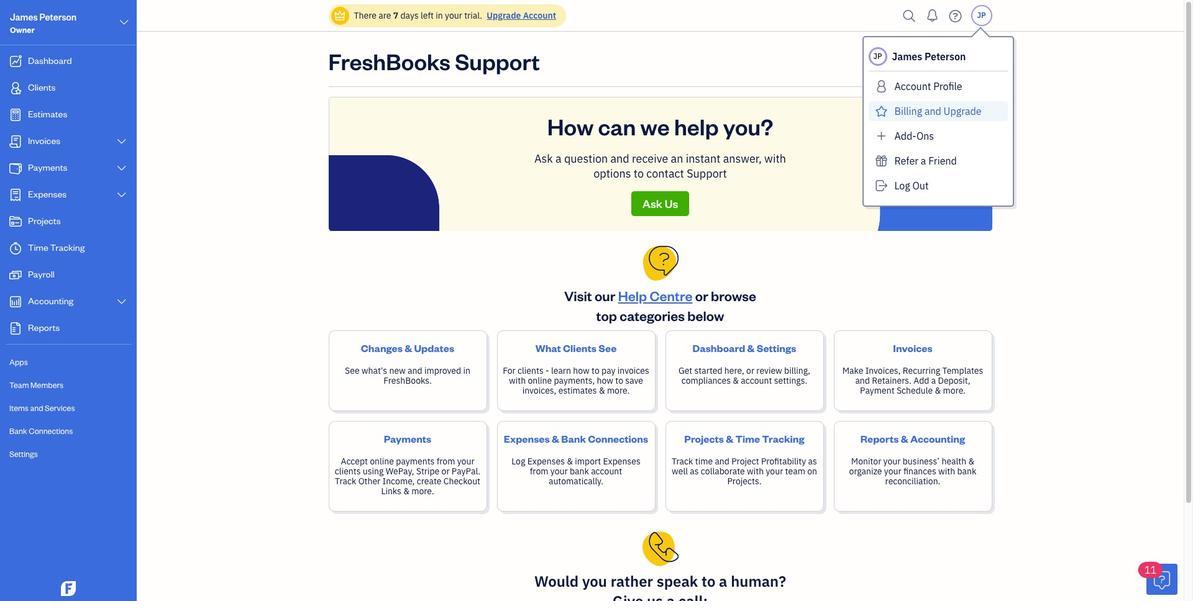 Task type: describe. For each thing, give the bounding box(es) containing it.
changes & updates
[[361, 342, 455, 355]]

log out button
[[869, 176, 1008, 196]]

your inside the log expenses & import expenses from your bank account automatically.
[[551, 466, 568, 477]]

1 vertical spatial account
[[895, 80, 932, 93]]

more. inside for clients - learn how to pay invoices with online payments, how to save invoices, estimates & more.
[[607, 385, 630, 397]]

& inside the log expenses & import expenses from your bank account automatically.
[[567, 456, 573, 467]]

expenses right import
[[603, 456, 641, 467]]

crown image
[[334, 9, 347, 22]]

freshbooks support
[[329, 47, 540, 76]]

upgrade inside button
[[944, 105, 982, 117]]

peterson for james peterson owner
[[39, 11, 77, 23]]

chevron large down image for invoices
[[116, 137, 127, 147]]

bank inside the log expenses & import expenses from your bank account automatically.
[[570, 466, 589, 477]]

0 vertical spatial settings
[[757, 342, 797, 355]]

chevron large down image
[[116, 190, 127, 200]]

make
[[843, 366, 864, 377]]

11 button
[[1139, 563, 1178, 596]]

projects link
[[3, 210, 133, 235]]

bank connections
[[9, 426, 73, 436]]

freshbooks
[[329, 47, 451, 76]]

left
[[421, 10, 434, 21]]

in for left
[[436, 10, 443, 21]]

james peterson owner
[[10, 11, 77, 35]]

account profile
[[895, 80, 963, 93]]

expenses down the invoices,
[[504, 433, 550, 446]]

a inside ask a question and receive an instant answer, with options to contact support
[[556, 152, 562, 166]]

& inside monitor your business' health & organize your finances with bank reconciliation.
[[969, 456, 975, 467]]

in for improved
[[463, 366, 471, 377]]

organize
[[850, 466, 882, 477]]

projects for projects & time tracking
[[685, 433, 724, 446]]

answer,
[[723, 152, 762, 166]]

reports & accounting
[[861, 433, 966, 446]]

can
[[598, 112, 636, 141]]

collaborate
[[701, 466, 745, 477]]

your left the finances
[[885, 466, 902, 477]]

1 horizontal spatial clients
[[563, 342, 597, 355]]

0 vertical spatial account
[[523, 10, 556, 21]]

top
[[597, 307, 617, 325]]

invoices link
[[3, 129, 133, 155]]

connections inside the main element
[[29, 426, 73, 436]]

for
[[503, 366, 516, 377]]

projects for projects
[[28, 215, 61, 227]]

team members
[[9, 380, 63, 390]]

money image
[[8, 269, 23, 282]]

account profile image
[[874, 76, 890, 96]]

expense image
[[8, 189, 23, 201]]

speak
[[657, 572, 698, 592]]

& up the log expenses & import expenses from your bank account automatically.
[[552, 433, 559, 446]]

ask us button
[[631, 191, 690, 216]]

bank inside bank connections link
[[9, 426, 27, 436]]

to right speak
[[702, 572, 716, 592]]

items and services link
[[3, 398, 133, 420]]

project image
[[8, 216, 23, 228]]

owner
[[10, 25, 35, 35]]

settings link
[[3, 444, 133, 466]]

clients inside accept online payments from your clients using wepay, stripe or paypal. track other income, create checkout links & more.
[[335, 466, 361, 477]]

accounting inside the main element
[[28, 295, 74, 307]]

ask us
[[643, 196, 678, 211]]

items and services
[[9, 403, 75, 413]]

invoice image
[[8, 136, 23, 148]]

invoices
[[618, 366, 650, 377]]

a left the human?
[[719, 572, 728, 592]]

team
[[786, 466, 806, 477]]

import
[[575, 456, 601, 467]]

log out image
[[874, 176, 890, 196]]

visit our help centre or browse top categories below
[[564, 287, 757, 325]]

refer
[[895, 155, 919, 167]]

team members link
[[3, 375, 133, 397]]

add ons image
[[874, 126, 890, 146]]

1 horizontal spatial as
[[809, 456, 817, 467]]

expenses & bank connections
[[504, 433, 649, 446]]

finances
[[904, 466, 937, 477]]

your inside the track time and project profitability as well as collaborate with your team on projects.
[[766, 466, 784, 477]]

well
[[672, 466, 688, 477]]

changes
[[361, 342, 403, 355]]

project
[[732, 456, 759, 467]]

receive
[[632, 152, 669, 166]]

& up the "get started here, or review billing, compliances & account settings."
[[748, 342, 755, 355]]

retainers.
[[872, 375, 912, 387]]

tracking inside the main element
[[50, 242, 85, 254]]

payments,
[[554, 375, 595, 387]]

started
[[695, 366, 723, 377]]

invoices inside the main element
[[28, 135, 60, 147]]

0 vertical spatial support
[[455, 47, 540, 76]]

-
[[546, 366, 549, 377]]

payroll
[[28, 269, 55, 280]]

chevron large down image for payments
[[116, 164, 127, 173]]

monitor
[[852, 456, 882, 467]]

business'
[[903, 456, 940, 467]]

would you rather speak to a human?
[[535, 572, 786, 592]]

refer a friend
[[895, 155, 957, 167]]

0 horizontal spatial jp
[[874, 52, 882, 61]]

team
[[9, 380, 29, 390]]

below
[[688, 307, 724, 325]]

account profile link
[[869, 76, 1008, 96]]

stripe
[[416, 466, 440, 477]]

out
[[913, 180, 929, 192]]

timer image
[[8, 242, 23, 255]]

profile
[[934, 80, 963, 93]]

time tracking link
[[3, 236, 133, 262]]

see what's new and improved in freshbooks.
[[345, 366, 471, 387]]

billing
[[895, 105, 923, 117]]

0 horizontal spatial as
[[690, 466, 699, 477]]

what
[[536, 342, 561, 355]]

reports link
[[3, 316, 133, 342]]

deposit,
[[938, 375, 971, 387]]

from inside accept online payments from your clients using wepay, stripe or paypal. track other income, create checkout links & more.
[[437, 456, 455, 467]]

estimates
[[28, 108, 67, 120]]

your right monitor at the bottom
[[884, 456, 901, 467]]

1 horizontal spatial bank
[[561, 433, 586, 446]]

a right refer
[[921, 155, 927, 167]]

log out
[[895, 180, 929, 192]]

expenses link
[[3, 183, 133, 208]]

estimates
[[559, 385, 597, 397]]

track inside accept online payments from your clients using wepay, stripe or paypal. track other income, create checkout links & more.
[[335, 476, 356, 487]]

improved
[[425, 366, 461, 377]]

new
[[389, 366, 406, 377]]

& inside for clients - learn how to pay invoices with online payments, how to save invoices, estimates & more.
[[599, 385, 605, 397]]

schedule
[[897, 385, 933, 397]]

projects.
[[728, 476, 762, 487]]

payments inside payments link
[[28, 162, 67, 173]]

1 vertical spatial accounting
[[911, 433, 966, 446]]

1 horizontal spatial how
[[597, 375, 614, 387]]

there
[[354, 10, 377, 21]]

with for what clients see
[[509, 375, 526, 387]]

services
[[45, 403, 75, 413]]

checkout
[[444, 476, 481, 487]]

reports for reports
[[28, 322, 60, 334]]

paypal.
[[452, 466, 481, 477]]

dashboard link
[[3, 49, 133, 75]]

our
[[595, 287, 616, 305]]

payroll link
[[3, 263, 133, 288]]

and inside make invoices, recurring templates and retainers. add a deposit, payment schedule & more.
[[856, 375, 870, 387]]

how
[[547, 112, 594, 141]]

james for james peterson
[[892, 50, 923, 63]]

payment
[[860, 385, 895, 397]]

updates
[[414, 342, 455, 355]]

invoices,
[[866, 366, 901, 377]]

apps
[[9, 357, 28, 367]]

& inside the "get started here, or review billing, compliances & account settings."
[[733, 375, 739, 387]]

freshbooks.
[[384, 375, 432, 387]]

billing and upgrade image
[[874, 101, 890, 121]]



Task type: locate. For each thing, give the bounding box(es) containing it.
settings inside "link"
[[9, 449, 38, 459]]

human?
[[731, 572, 786, 592]]

and right items on the bottom of the page
[[30, 403, 43, 413]]

to left save
[[616, 375, 624, 387]]

upgrade right trial.
[[487, 10, 521, 21]]

peterson up 'dashboard' link
[[39, 11, 77, 23]]

1 vertical spatial upgrade
[[944, 105, 982, 117]]

dashboard inside the main element
[[28, 55, 72, 67]]

client image
[[8, 82, 23, 94]]

1 vertical spatial log
[[512, 456, 526, 467]]

how up estimates
[[573, 366, 590, 377]]

ask inside button
[[643, 196, 663, 211]]

projects up time
[[685, 433, 724, 446]]

apps link
[[3, 352, 133, 374]]

your inside accept online payments from your clients using wepay, stripe or paypal. track other income, create checkout links & more.
[[457, 456, 475, 467]]

items
[[9, 403, 29, 413]]

2 horizontal spatial more.
[[943, 385, 966, 397]]

peterson up 'profile'
[[925, 50, 966, 63]]

from left automatically.
[[530, 466, 549, 477]]

1 horizontal spatial settings
[[757, 342, 797, 355]]

or inside visit our help centre or browse top categories below
[[696, 287, 709, 305]]

online up other
[[370, 456, 394, 467]]

trial.
[[465, 10, 482, 21]]

with right the finances
[[939, 466, 956, 477]]

and right billing
[[925, 105, 942, 117]]

projects inside the main element
[[28, 215, 61, 227]]

1 horizontal spatial peterson
[[925, 50, 966, 63]]

0 horizontal spatial from
[[437, 456, 455, 467]]

james inside james peterson owner
[[10, 11, 38, 23]]

track inside the track time and project profitability as well as collaborate with your team on projects.
[[672, 456, 693, 467]]

in
[[436, 10, 443, 21], [463, 366, 471, 377]]

1 horizontal spatial log
[[895, 180, 911, 192]]

1 horizontal spatial payments
[[384, 433, 432, 446]]

bank down items on the bottom of the page
[[9, 426, 27, 436]]

1 vertical spatial clients
[[563, 342, 597, 355]]

billing and upgrade
[[895, 105, 982, 117]]

0 horizontal spatial upgrade
[[487, 10, 521, 21]]

your
[[445, 10, 462, 21], [457, 456, 475, 467], [884, 456, 901, 467], [551, 466, 568, 477], [766, 466, 784, 477], [885, 466, 902, 477]]

time
[[696, 456, 713, 467]]

0 horizontal spatial time
[[28, 242, 48, 254]]

1 horizontal spatial james
[[892, 50, 923, 63]]

clients link
[[3, 76, 133, 101]]

you?
[[723, 112, 774, 141]]

or inside the "get started here, or review billing, compliances & account settings."
[[747, 366, 755, 377]]

rather
[[611, 572, 653, 592]]

using
[[363, 466, 384, 477]]

0 horizontal spatial more.
[[412, 486, 434, 497]]

1 vertical spatial ask
[[643, 196, 663, 211]]

with inside for clients - learn how to pay invoices with online payments, how to save invoices, estimates & more.
[[509, 375, 526, 387]]

online
[[528, 375, 552, 387], [370, 456, 394, 467]]

templates
[[943, 366, 984, 377]]

&
[[405, 342, 412, 355], [748, 342, 755, 355], [733, 375, 739, 387], [599, 385, 605, 397], [935, 385, 941, 397], [552, 433, 559, 446], [726, 433, 734, 446], [901, 433, 909, 446], [567, 456, 573, 467], [969, 456, 975, 467], [404, 486, 410, 497]]

your left import
[[551, 466, 568, 477]]

and right time
[[715, 456, 730, 467]]

track left time
[[672, 456, 693, 467]]

1 vertical spatial time
[[736, 433, 760, 446]]

to inside ask a question and receive an instant answer, with options to contact support
[[634, 167, 644, 181]]

automatically.
[[549, 476, 604, 487]]

log for log expenses & import expenses from your bank account automatically.
[[512, 456, 526, 467]]

payment image
[[8, 162, 23, 175]]

log right paypal.
[[512, 456, 526, 467]]

contact
[[647, 167, 684, 181]]

bank inside monitor your business' health & organize your finances with bank reconciliation.
[[958, 466, 977, 477]]

1 horizontal spatial invoices
[[894, 342, 933, 355]]

in inside the see what's new and improved in freshbooks.
[[463, 366, 471, 377]]

ons
[[917, 130, 934, 142]]

upgrade account link
[[484, 10, 556, 21]]

account down the expenses & bank connections
[[591, 466, 622, 477]]

with inside the track time and project profitability as well as collaborate with your team on projects.
[[747, 466, 764, 477]]

1 horizontal spatial jp
[[978, 11, 986, 20]]

tracking down projects link
[[50, 242, 85, 254]]

dashboard up clients link
[[28, 55, 72, 67]]

1 vertical spatial payments
[[384, 433, 432, 446]]

1 horizontal spatial track
[[672, 456, 693, 467]]

a right the add
[[932, 375, 936, 387]]

clients left -
[[518, 366, 544, 377]]

search image
[[900, 7, 920, 25]]

bank
[[570, 466, 589, 477], [958, 466, 977, 477]]

links
[[381, 486, 402, 497]]

0 horizontal spatial or
[[442, 466, 450, 477]]

accounting link
[[3, 290, 133, 315]]

or inside accept online payments from your clients using wepay, stripe or paypal. track other income, create checkout links & more.
[[442, 466, 450, 477]]

& right the add
[[935, 385, 941, 397]]

time inside time tracking link
[[28, 242, 48, 254]]

online right for
[[528, 375, 552, 387]]

what's
[[362, 366, 387, 377]]

expenses right expense image
[[28, 188, 67, 200]]

0 horizontal spatial how
[[573, 366, 590, 377]]

0 vertical spatial account
[[741, 375, 772, 387]]

0 vertical spatial reports
[[28, 322, 60, 334]]

browse
[[711, 287, 757, 305]]

1 horizontal spatial online
[[528, 375, 552, 387]]

health
[[942, 456, 967, 467]]

accounting down payroll
[[28, 295, 74, 307]]

see left the what's
[[345, 366, 360, 377]]

as right "team"
[[809, 456, 817, 467]]

how left save
[[597, 375, 614, 387]]

billing and upgrade button
[[869, 101, 1008, 121]]

more. down pay
[[607, 385, 630, 397]]

clients up learn on the bottom of the page
[[563, 342, 597, 355]]

bank right 'business''
[[958, 466, 977, 477]]

chart image
[[8, 296, 23, 308]]

& left import
[[567, 456, 573, 467]]

members
[[31, 380, 63, 390]]

& right started at the bottom
[[733, 375, 739, 387]]

7
[[393, 10, 399, 21]]

1 vertical spatial account
[[591, 466, 622, 477]]

1 horizontal spatial accounting
[[911, 433, 966, 446]]

& right 'health'
[[969, 456, 975, 467]]

expenses
[[28, 188, 67, 200], [504, 433, 550, 446], [528, 456, 565, 467], [603, 456, 641, 467]]

payments
[[28, 162, 67, 173], [384, 433, 432, 446]]

chevron large down image for accounting
[[116, 297, 127, 307]]

with for reports & accounting
[[939, 466, 956, 477]]

or up 'below'
[[696, 287, 709, 305]]

1 vertical spatial reports
[[861, 433, 899, 446]]

notifications image
[[923, 3, 943, 28]]

account inside the log expenses & import expenses from your bank account automatically.
[[591, 466, 622, 477]]

review
[[757, 366, 783, 377]]

1 vertical spatial invoices
[[894, 342, 933, 355]]

& inside make invoices, recurring templates and retainers. add a deposit, payment schedule & more.
[[935, 385, 941, 397]]

ask inside ask a question and receive an instant answer, with options to contact support
[[535, 152, 553, 166]]

0 horizontal spatial in
[[436, 10, 443, 21]]

1 horizontal spatial see
[[599, 342, 617, 355]]

refer a friend link
[[869, 151, 1008, 171]]

ask down how
[[535, 152, 553, 166]]

projects & time tracking
[[685, 433, 805, 446]]

dashboard for dashboard
[[28, 55, 72, 67]]

0 horizontal spatial tracking
[[50, 242, 85, 254]]

clients inside for clients - learn how to pay invoices with online payments, how to save invoices, estimates & more.
[[518, 366, 544, 377]]

& down pay
[[599, 385, 605, 397]]

1 horizontal spatial reports
[[861, 433, 899, 446]]

tracking
[[50, 242, 85, 254], [762, 433, 805, 446]]

0 vertical spatial log
[[895, 180, 911, 192]]

1 horizontal spatial upgrade
[[944, 105, 982, 117]]

from up checkout
[[437, 456, 455, 467]]

your left "team"
[[766, 466, 784, 477]]

1 horizontal spatial bank
[[958, 466, 977, 477]]

1 horizontal spatial from
[[530, 466, 549, 477]]

bank up import
[[561, 433, 586, 446]]

accept
[[341, 456, 368, 467]]

0 vertical spatial projects
[[28, 215, 61, 227]]

refer a friend image
[[874, 151, 890, 171]]

1 vertical spatial or
[[747, 366, 755, 377]]

0 vertical spatial peterson
[[39, 11, 77, 23]]

ask for ask a question and receive an instant answer, with options to contact support
[[535, 152, 553, 166]]

other
[[358, 476, 381, 487]]

0 vertical spatial online
[[528, 375, 552, 387]]

a inside make invoices, recurring templates and retainers. add a deposit, payment schedule & more.
[[932, 375, 936, 387]]

1 horizontal spatial time
[[736, 433, 760, 446]]

invoices up recurring
[[894, 342, 933, 355]]

0 vertical spatial ask
[[535, 152, 553, 166]]

go to help image
[[946, 7, 966, 25]]

track down "accept"
[[335, 476, 356, 487]]

& up 'business''
[[901, 433, 909, 446]]

to left pay
[[592, 366, 600, 377]]

reports up monitor at the bottom
[[861, 433, 899, 446]]

with left -
[[509, 375, 526, 387]]

with right answer,
[[765, 152, 786, 166]]

report image
[[8, 323, 23, 335]]

ask
[[535, 152, 553, 166], [643, 196, 663, 211]]

more. inside accept online payments from your clients using wepay, stripe or paypal. track other income, create checkout links & more.
[[412, 486, 434, 497]]

1 vertical spatial see
[[345, 366, 360, 377]]

peterson for james peterson
[[925, 50, 966, 63]]

expenses inside the main element
[[28, 188, 67, 200]]

0 vertical spatial time
[[28, 242, 48, 254]]

& up "project"
[[726, 433, 734, 446]]

as
[[809, 456, 817, 467], [690, 466, 699, 477]]

0 horizontal spatial bank
[[9, 426, 27, 436]]

with inside monitor your business' health & organize your finances with bank reconciliation.
[[939, 466, 956, 477]]

and inside the see what's new and improved in freshbooks.
[[408, 366, 423, 377]]

time right timer image
[[28, 242, 48, 254]]

tracking up profitability
[[762, 433, 805, 446]]

& right links
[[404, 486, 410, 497]]

see inside the see what's new and improved in freshbooks.
[[345, 366, 360, 377]]

jp up account profile image at the top right of page
[[874, 52, 882, 61]]

estimates link
[[3, 103, 133, 128]]

1 vertical spatial tracking
[[762, 433, 805, 446]]

dashboard up started at the bottom
[[693, 342, 746, 355]]

reports inside the main element
[[28, 322, 60, 334]]

jp right go to help icon
[[978, 11, 986, 20]]

payments up payments
[[384, 433, 432, 446]]

online inside for clients - learn how to pay invoices with online payments, how to save invoices, estimates & more.
[[528, 375, 552, 387]]

0 horizontal spatial log
[[512, 456, 526, 467]]

settings up review
[[757, 342, 797, 355]]

peterson inside james peterson owner
[[39, 11, 77, 23]]

support down upgrade account link
[[455, 47, 540, 76]]

invoices,
[[523, 385, 557, 397]]

1 horizontal spatial connections
[[588, 433, 649, 446]]

1 horizontal spatial dashboard
[[693, 342, 746, 355]]

dashboard for dashboard & settings
[[693, 342, 746, 355]]

& inside accept online payments from your clients using wepay, stripe or paypal. track other income, create checkout links & more.
[[404, 486, 410, 497]]

settings
[[757, 342, 797, 355], [9, 449, 38, 459]]

0 vertical spatial upgrade
[[487, 10, 521, 21]]

2 horizontal spatial or
[[747, 366, 755, 377]]

create
[[417, 476, 442, 487]]

1 horizontal spatial ask
[[643, 196, 663, 211]]

would
[[535, 572, 579, 592]]

freshbooks image
[[58, 582, 78, 597]]

in right left
[[436, 10, 443, 21]]

1 vertical spatial online
[[370, 456, 394, 467]]

1 vertical spatial jp
[[874, 52, 882, 61]]

your left trial.
[[445, 10, 462, 21]]

1 horizontal spatial support
[[687, 167, 727, 181]]

2 vertical spatial or
[[442, 466, 450, 477]]

connections down items and services
[[29, 426, 73, 436]]

clients inside the main element
[[28, 81, 56, 93]]

0 horizontal spatial payments
[[28, 162, 67, 173]]

james up account profile
[[892, 50, 923, 63]]

log expenses & import expenses from your bank account automatically.
[[512, 456, 641, 487]]

online inside accept online payments from your clients using wepay, stripe or paypal. track other income, create checkout links & more.
[[370, 456, 394, 467]]

0 vertical spatial tracking
[[50, 242, 85, 254]]

ask left us
[[643, 196, 663, 211]]

0 horizontal spatial online
[[370, 456, 394, 467]]

or right the stripe
[[442, 466, 450, 477]]

upgrade down 'profile'
[[944, 105, 982, 117]]

and inside button
[[925, 105, 942, 117]]

0 vertical spatial payments
[[28, 162, 67, 173]]

and inside the track time and project profitability as well as collaborate with your team on projects.
[[715, 456, 730, 467]]

james
[[10, 11, 38, 23], [892, 50, 923, 63]]

bank connections link
[[3, 421, 133, 443]]

here,
[[725, 366, 745, 377]]

0 vertical spatial dashboard
[[28, 55, 72, 67]]

instant
[[686, 152, 721, 166]]

your up checkout
[[457, 456, 475, 467]]

ask a question and receive an instant answer, with options to contact support
[[535, 152, 786, 181]]

in right improved
[[463, 366, 471, 377]]

log left out
[[895, 180, 911, 192]]

james up owner
[[10, 11, 38, 23]]

0 horizontal spatial ask
[[535, 152, 553, 166]]

with right collaborate
[[747, 466, 764, 477]]

log inside the log expenses & import expenses from your bank account automatically.
[[512, 456, 526, 467]]

& up new
[[405, 342, 412, 355]]

add-
[[895, 130, 917, 142]]

james for james peterson owner
[[10, 11, 38, 23]]

question
[[564, 152, 608, 166]]

reports for reports & accounting
[[861, 433, 899, 446]]

clients left using
[[335, 466, 361, 477]]

expenses up automatically.
[[528, 456, 565, 467]]

0 horizontal spatial invoices
[[28, 135, 60, 147]]

1 vertical spatial james
[[892, 50, 923, 63]]

centre
[[650, 287, 693, 305]]

estimate image
[[8, 109, 23, 121]]

0 horizontal spatial connections
[[29, 426, 73, 436]]

or right here,
[[747, 366, 755, 377]]

0 vertical spatial see
[[599, 342, 617, 355]]

and left retainers.
[[856, 375, 870, 387]]

0 horizontal spatial track
[[335, 476, 356, 487]]

1 vertical spatial clients
[[335, 466, 361, 477]]

log
[[895, 180, 911, 192], [512, 456, 526, 467]]

add-ons
[[895, 130, 934, 142]]

account for bank
[[591, 466, 622, 477]]

compliances
[[682, 375, 731, 387]]

payments
[[396, 456, 435, 467]]

reports
[[28, 322, 60, 334], [861, 433, 899, 446]]

log for log out
[[895, 180, 911, 192]]

reconciliation.
[[886, 476, 941, 487]]

0 horizontal spatial account
[[523, 10, 556, 21]]

resource center badge image
[[1147, 564, 1178, 596]]

chevron large down image inside invoices link
[[116, 137, 127, 147]]

time
[[28, 242, 48, 254], [736, 433, 760, 446]]

1 vertical spatial projects
[[685, 433, 724, 446]]

1 horizontal spatial more.
[[607, 385, 630, 397]]

log inside button
[[895, 180, 911, 192]]

with for how can we help you?
[[765, 152, 786, 166]]

1 horizontal spatial projects
[[685, 433, 724, 446]]

time up "project"
[[736, 433, 760, 446]]

options
[[594, 167, 631, 181]]

a
[[556, 152, 562, 166], [921, 155, 927, 167], [932, 375, 936, 387], [719, 572, 728, 592]]

dashboard
[[28, 55, 72, 67], [693, 342, 746, 355]]

1 horizontal spatial or
[[696, 287, 709, 305]]

account inside the "get started here, or review billing, compliances & account settings."
[[741, 375, 772, 387]]

0 horizontal spatial account
[[591, 466, 622, 477]]

more. inside make invoices, recurring templates and retainers. add a deposit, payment schedule & more.
[[943, 385, 966, 397]]

0 horizontal spatial see
[[345, 366, 360, 377]]

jp button
[[971, 5, 993, 26]]

main element
[[0, 0, 168, 602]]

payments right payment icon
[[28, 162, 67, 173]]

days
[[401, 10, 419, 21]]

2 bank from the left
[[958, 466, 977, 477]]

with inside ask a question and receive an instant answer, with options to contact support
[[765, 152, 786, 166]]

clients right client icon
[[28, 81, 56, 93]]

on
[[808, 466, 817, 477]]

1 vertical spatial track
[[335, 476, 356, 487]]

more. down the stripe
[[412, 486, 434, 497]]

accounting up 'health'
[[911, 433, 966, 446]]

1 horizontal spatial in
[[463, 366, 471, 377]]

0 horizontal spatial clients
[[335, 466, 361, 477]]

connections up import
[[588, 433, 649, 446]]

1 vertical spatial dashboard
[[693, 342, 746, 355]]

and up options
[[611, 152, 630, 166]]

settings down bank connections
[[9, 449, 38, 459]]

projects right project icon
[[28, 215, 61, 227]]

a left question on the top of page
[[556, 152, 562, 166]]

time tracking
[[28, 242, 85, 254]]

1 vertical spatial settings
[[9, 449, 38, 459]]

0 vertical spatial in
[[436, 10, 443, 21]]

chevron large down image
[[118, 15, 130, 30], [116, 137, 127, 147], [116, 164, 127, 173], [116, 297, 127, 307]]

invoices down the estimates at the left top of page
[[28, 135, 60, 147]]

support inside ask a question and receive an instant answer, with options to contact support
[[687, 167, 727, 181]]

and inside the main element
[[30, 403, 43, 413]]

are
[[379, 10, 391, 21]]

0 horizontal spatial accounting
[[28, 295, 74, 307]]

wepay,
[[386, 466, 414, 477]]

help centre link
[[618, 287, 693, 305]]

connections
[[29, 426, 73, 436], [588, 433, 649, 446]]

account for settings
[[741, 375, 772, 387]]

0 horizontal spatial clients
[[28, 81, 56, 93]]

more. down templates
[[943, 385, 966, 397]]

reports right report image
[[28, 322, 60, 334]]

projects
[[28, 215, 61, 227], [685, 433, 724, 446]]

account left settings.
[[741, 375, 772, 387]]

recurring
[[903, 366, 941, 377]]

1 bank from the left
[[570, 466, 589, 477]]

and right new
[[408, 366, 423, 377]]

0 horizontal spatial bank
[[570, 466, 589, 477]]

ask for ask us
[[643, 196, 663, 211]]

from inside the log expenses & import expenses from your bank account automatically.
[[530, 466, 549, 477]]

1 horizontal spatial account
[[895, 80, 932, 93]]

dashboard image
[[8, 55, 23, 68]]

chevron large down image inside the accounting link
[[116, 297, 127, 307]]

1 horizontal spatial clients
[[518, 366, 544, 377]]

monitor your business' health & organize your finances with bank reconciliation.
[[850, 456, 977, 487]]

and inside ask a question and receive an instant answer, with options to contact support
[[611, 152, 630, 166]]

as right well
[[690, 466, 699, 477]]

0 horizontal spatial dashboard
[[28, 55, 72, 67]]

0 vertical spatial jp
[[978, 11, 986, 20]]

0 vertical spatial clients
[[518, 366, 544, 377]]

bank down the expenses & bank connections
[[570, 466, 589, 477]]

jp inside dropdown button
[[978, 11, 986, 20]]

1 vertical spatial peterson
[[925, 50, 966, 63]]



Task type: vqa. For each thing, say whether or not it's contained in the screenshot.
The There Are 30 Days Left In Your Trial. Upgrade Account
no



